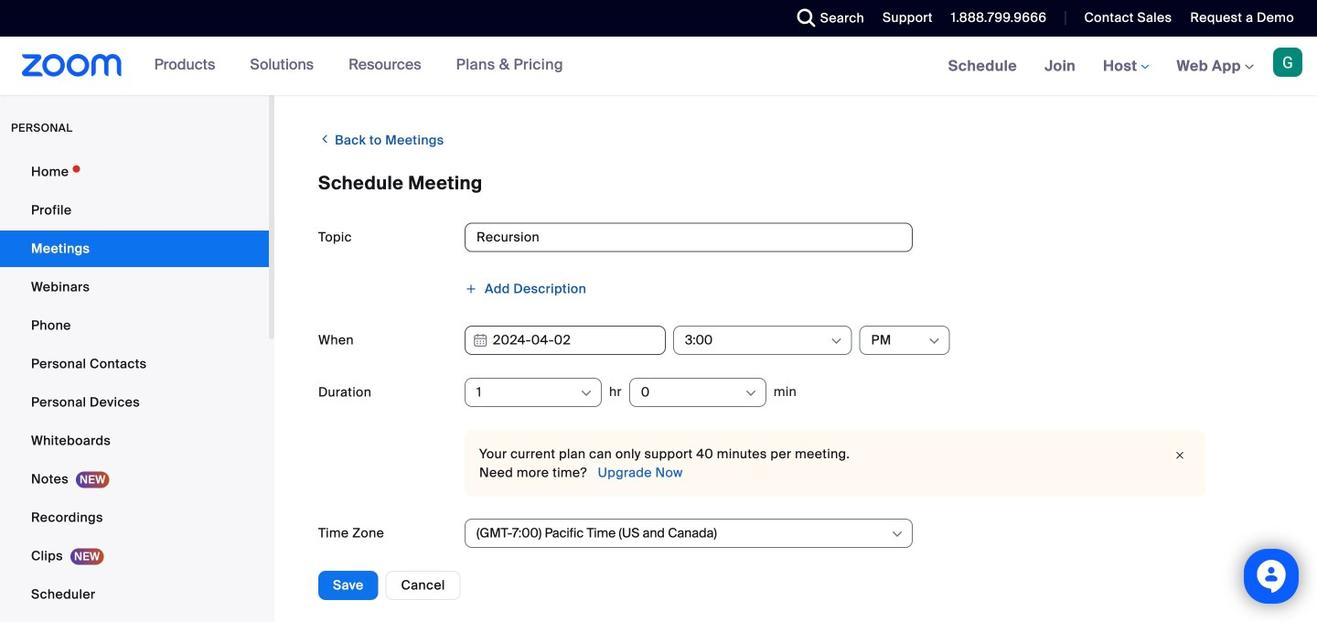 Task type: vqa. For each thing, say whether or not it's contained in the screenshot.
User right image
no



Task type: describe. For each thing, give the bounding box(es) containing it.
close image
[[1170, 447, 1192, 465]]

select start time text field
[[685, 327, 829, 354]]

select time zone text field
[[477, 520, 890, 547]]

zoom logo image
[[22, 54, 122, 77]]

personal menu menu
[[0, 154, 269, 622]]

add image
[[465, 283, 478, 295]]

My Meeting text field
[[465, 223, 913, 252]]

choose date text field
[[465, 326, 666, 355]]

product information navigation
[[141, 37, 577, 95]]



Task type: locate. For each thing, give the bounding box(es) containing it.
left image
[[318, 130, 332, 148]]

show options image
[[744, 386, 759, 401]]

banner
[[0, 37, 1318, 97]]

meetings navigation
[[935, 37, 1318, 97]]

profile picture image
[[1274, 48, 1303, 77]]

show options image
[[579, 386, 594, 401]]



